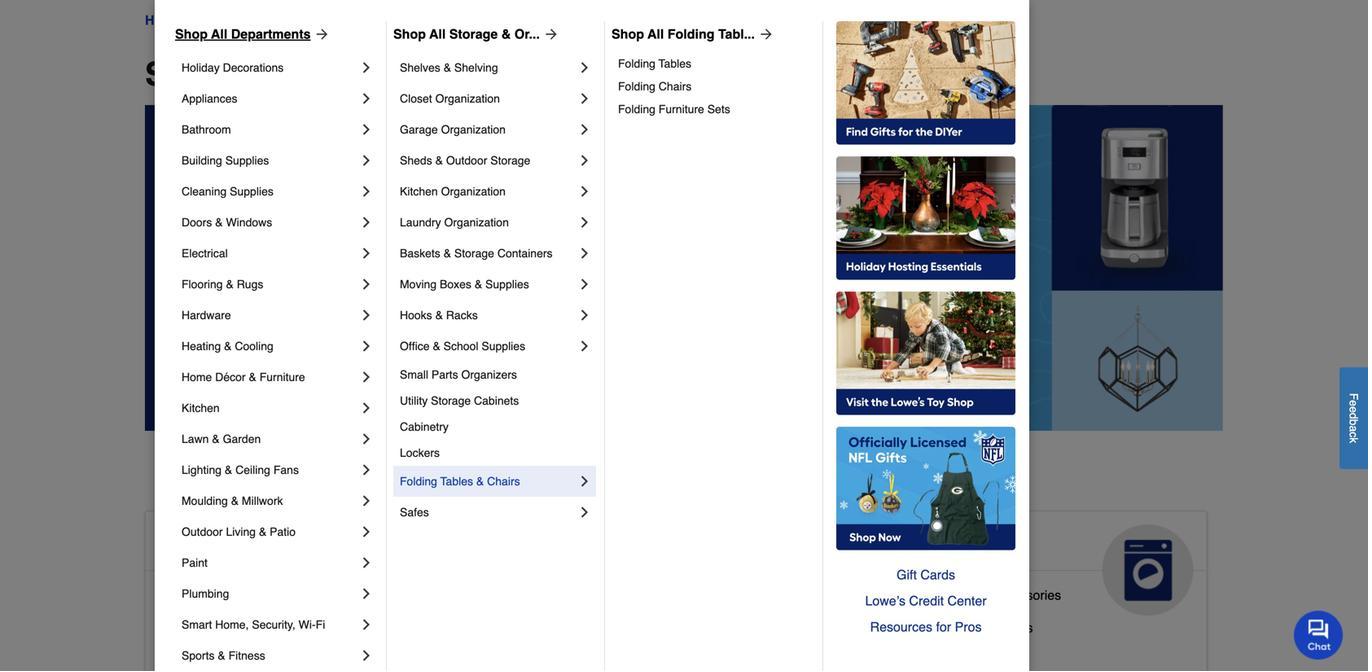 Task type: locate. For each thing, give the bounding box(es) containing it.
departments up holiday decorations link
[[231, 26, 311, 42]]

storage inside utility storage cabinets link
[[431, 394, 471, 407]]

supplies up houses,
[[580, 614, 630, 629]]

& left millwork
[[231, 494, 239, 507]]

lowe's credit center
[[865, 593, 987, 608]]

gift
[[897, 567, 917, 582]]

parts up utility storage cabinets
[[432, 368, 458, 381]]

chevron right image for flooring & rugs
[[358, 276, 375, 292]]

& inside outdoor living & patio link
[[259, 525, 267, 538]]

arrow right image up folding tables link
[[755, 26, 774, 42]]

outdoor
[[446, 154, 487, 167], [182, 525, 223, 538]]

folding for folding tables
[[618, 57, 655, 70]]

beverage & wine chillers link
[[885, 616, 1033, 649]]

e
[[1347, 400, 1360, 406], [1347, 406, 1360, 413]]

accessible down moulding
[[159, 531, 278, 557]]

all for shop all departments
[[235, 55, 276, 93]]

& inside heating & cooling link
[[224, 340, 232, 353]]

for
[[936, 619, 951, 634]]

furniture down heating & cooling link
[[260, 371, 305, 384]]

plumbing
[[182, 587, 229, 600]]

chevron right image for office & school supplies
[[577, 338, 593, 354]]

& right houses,
[[633, 646, 642, 661]]

folding tables & chairs
[[400, 475, 520, 488]]

& inside "home décor & furniture" link
[[249, 371, 256, 384]]

& inside animal & pet care
[[604, 531, 620, 557]]

0 vertical spatial bathroom
[[182, 123, 231, 136]]

1 vertical spatial furniture
[[260, 371, 305, 384]]

cleaning
[[182, 185, 227, 198]]

1 horizontal spatial parts
[[945, 587, 976, 603]]

storage up moving boxes & supplies
[[454, 247, 494, 260]]

chevron right image for electrical
[[358, 245, 375, 261]]

home
[[145, 13, 181, 28], [182, 371, 212, 384], [284, 531, 348, 557], [271, 653, 306, 668]]

tables up the folding chairs on the top
[[659, 57, 691, 70]]

all up shelves & shelving
[[429, 26, 446, 42]]

patio
[[270, 525, 296, 538]]

kitchen up lawn
[[182, 401, 220, 415]]

folding inside "link"
[[400, 475, 437, 488]]

0 horizontal spatial arrow right image
[[540, 26, 559, 42]]

animal
[[522, 531, 598, 557]]

shop for shop all folding tabl...
[[612, 26, 644, 42]]

accessible up smart
[[159, 587, 221, 603]]

tables
[[659, 57, 691, 70], [440, 475, 473, 488]]

0 vertical spatial outdoor
[[446, 154, 487, 167]]

lawn
[[182, 432, 209, 445]]

accessible up sports
[[159, 620, 221, 635]]

paint
[[182, 556, 208, 569]]

garage
[[400, 123, 438, 136]]

2 arrow right image from the left
[[755, 26, 774, 42]]

0 vertical spatial furniture
[[659, 103, 704, 116]]

& right sheds
[[435, 154, 443, 167]]

appliances up cards
[[885, 531, 1006, 557]]

& left pros
[[944, 620, 953, 635]]

organization up "sheds & outdoor storage"
[[441, 123, 506, 136]]

& inside moulding & millwork link
[[231, 494, 239, 507]]

1 shop from the left
[[175, 26, 208, 42]]

all up folding tables
[[648, 26, 664, 42]]

electrical
[[182, 247, 228, 260]]

outdoor down moulding
[[182, 525, 223, 538]]

& inside shop all storage & or... link
[[501, 26, 511, 42]]

chevron right image for kitchen organization
[[577, 183, 593, 200]]

chevron right image for building supplies
[[358, 152, 375, 169]]

lighting & ceiling fans link
[[182, 454, 358, 485]]

folding down the folding chairs on the top
[[618, 103, 655, 116]]

1 horizontal spatial arrow right image
[[755, 26, 774, 42]]

cabinetry
[[400, 420, 449, 433]]

bedroom
[[225, 620, 278, 635]]

hooks & racks link
[[400, 300, 577, 331]]

a
[[1347, 425, 1360, 432]]

organization for laundry organization
[[444, 216, 509, 229]]

& left cooling
[[224, 340, 232, 353]]

garage organization
[[400, 123, 506, 136]]

0 horizontal spatial kitchen
[[182, 401, 220, 415]]

1 vertical spatial parts
[[945, 587, 976, 603]]

accessible bedroom
[[159, 620, 278, 635]]

0 horizontal spatial chairs
[[487, 475, 520, 488]]

departments up 'garage'
[[285, 55, 484, 93]]

chevron right image for moving boxes & supplies
[[577, 276, 593, 292]]

& left ceiling at bottom
[[225, 463, 232, 476]]

fitness
[[228, 649, 265, 662]]

folding up the folding chairs on the top
[[618, 57, 655, 70]]

storage up shelving
[[449, 26, 498, 42]]

utility storage cabinets
[[400, 394, 519, 407]]

2 shop from the left
[[393, 26, 426, 42]]

windows
[[226, 216, 272, 229]]

0 horizontal spatial shop
[[175, 26, 208, 42]]

building supplies link
[[182, 145, 358, 176]]

organization for kitchen organization
[[441, 185, 506, 198]]

ceiling
[[235, 463, 270, 476]]

& up 'safes' link
[[476, 475, 484, 488]]

garage organization link
[[400, 114, 577, 145]]

bathroom up building
[[182, 123, 231, 136]]

wi-
[[299, 618, 316, 631]]

shop up 'holiday' on the top of page
[[175, 26, 208, 42]]

0 vertical spatial kitchen
[[400, 185, 438, 198]]

folding tables & chairs link
[[400, 466, 577, 497]]

accessible bedroom link
[[159, 616, 278, 649]]

building supplies
[[182, 154, 269, 167]]

outdoor living & patio link
[[182, 516, 358, 547]]

organization inside 'link'
[[441, 123, 506, 136]]

racks
[[446, 309, 478, 322]]

supplies up cleaning supplies
[[225, 154, 269, 167]]

all for shop all folding tabl...
[[648, 26, 664, 42]]

appliances
[[182, 92, 237, 105], [885, 531, 1006, 557]]

& right doors
[[215, 216, 223, 229]]

beds,
[[545, 646, 578, 661]]

f e e d b a c k
[[1347, 393, 1360, 443]]

0 horizontal spatial parts
[[432, 368, 458, 381]]

kitchen organization link
[[400, 176, 577, 207]]

1 horizontal spatial chairs
[[659, 80, 692, 93]]

2 accessible from the top
[[159, 587, 221, 603]]

chevron right image for doors & windows
[[358, 214, 375, 230]]

moulding & millwork link
[[182, 485, 358, 516]]

f
[[1347, 393, 1360, 400]]

0 vertical spatial appliances
[[182, 92, 237, 105]]

& down accessible bedroom link
[[218, 649, 225, 662]]

chevron right image for hardware
[[358, 307, 375, 323]]

1 vertical spatial kitchen
[[182, 401, 220, 415]]

chevron right image for cleaning supplies
[[358, 183, 375, 200]]

supplies for building supplies
[[225, 154, 269, 167]]

animal & pet care
[[522, 531, 662, 583]]

chairs up folding furniture sets
[[659, 80, 692, 93]]

1 vertical spatial appliances link
[[871, 511, 1207, 616]]

parts
[[432, 368, 458, 381], [945, 587, 976, 603]]

1 accessible from the top
[[159, 531, 278, 557]]

& left racks
[[435, 309, 443, 322]]

1 horizontal spatial pet
[[627, 531, 662, 557]]

parts inside appliance parts & accessories link
[[945, 587, 976, 603]]

appliances link down decorations
[[182, 83, 358, 114]]

chevron right image
[[358, 90, 375, 107], [358, 152, 375, 169], [577, 152, 593, 169], [577, 183, 593, 200], [358, 276, 375, 292], [577, 307, 593, 323], [577, 338, 593, 354], [358, 369, 375, 385], [358, 431, 375, 447], [358, 524, 375, 540], [358, 555, 375, 571]]

0 vertical spatial appliances link
[[182, 83, 358, 114]]

pros
[[955, 619, 982, 634]]

furniture
[[659, 103, 704, 116], [260, 371, 305, 384], [646, 646, 698, 661]]

3 accessible from the top
[[159, 620, 221, 635]]

parts inside the small parts organizers link
[[432, 368, 458, 381]]

tables inside "link"
[[440, 475, 473, 488]]

& inside pet beds, houses, & furniture link
[[633, 646, 642, 661]]

shop all storage & or... link
[[393, 24, 559, 44]]

1 vertical spatial bathroom
[[225, 587, 281, 603]]

chevron right image for lighting & ceiling fans
[[358, 462, 375, 478]]

0 horizontal spatial outdoor
[[182, 525, 223, 538]]

kitchen organization
[[400, 185, 506, 198]]

lawn & garden link
[[182, 423, 358, 454]]

1 horizontal spatial outdoor
[[446, 154, 487, 167]]

tables up 'safes' link
[[440, 475, 473, 488]]

departments up holiday decorations
[[195, 13, 270, 28]]

shelves
[[400, 61, 440, 74]]

arrow right image inside shop all storage & or... link
[[540, 26, 559, 42]]

arrow right image for shop all storage & or...
[[540, 26, 559, 42]]

chevron right image for sports & fitness
[[358, 647, 375, 664]]

1 arrow right image from the left
[[540, 26, 559, 42]]

& right shelves
[[444, 61, 451, 74]]

supplies
[[225, 154, 269, 167], [230, 185, 274, 198], [485, 278, 529, 291], [482, 340, 525, 353], [580, 614, 630, 629]]

organization down "sheds & outdoor storage"
[[441, 185, 506, 198]]

supplies down the containers
[[485, 278, 529, 291]]

arrow right image
[[311, 26, 330, 42]]

folding up folding tables link
[[668, 26, 715, 42]]

bathroom up smart home, security, wi-fi
[[225, 587, 281, 603]]

& left the "patio"
[[259, 525, 267, 538]]

kitchen up laundry
[[400, 185, 438, 198]]

storage down small parts organizers
[[431, 394, 471, 407]]

doors
[[182, 216, 212, 229]]

2 vertical spatial furniture
[[646, 646, 698, 661]]

organization
[[435, 92, 500, 105], [441, 123, 506, 136], [441, 185, 506, 198], [444, 216, 509, 229]]

or...
[[514, 26, 540, 42]]

pet
[[627, 531, 662, 557], [522, 646, 541, 661]]

3 shop from the left
[[612, 26, 644, 42]]

chat invite button image
[[1294, 610, 1344, 660]]

& right boxes
[[475, 278, 482, 291]]

all down the 'shop all departments' link at left
[[235, 55, 276, 93]]

& right baskets
[[444, 247, 451, 260]]

moulding & millwork
[[182, 494, 283, 507]]

& inside sheds & outdoor storage link
[[435, 154, 443, 167]]

accessible bathroom link
[[159, 584, 281, 616]]

organizers
[[461, 368, 517, 381]]

shop up shelves
[[393, 26, 426, 42]]

shop up folding tables
[[612, 26, 644, 42]]

chevron right image for laundry organization
[[577, 214, 593, 230]]

0 horizontal spatial pet
[[522, 646, 541, 661]]

chairs down lockers link
[[487, 475, 520, 488]]

all for shop all departments
[[211, 26, 227, 42]]

credit
[[909, 593, 944, 608]]

supplies for cleaning supplies
[[230, 185, 274, 198]]

arrow right image up shelves & shelving link
[[540, 26, 559, 42]]

arrow right image
[[540, 26, 559, 42], [755, 26, 774, 42]]

& inside the moving boxes & supplies link
[[475, 278, 482, 291]]

0 vertical spatial parts
[[432, 368, 458, 381]]

outdoor down garage organization
[[446, 154, 487, 167]]

moving
[[400, 278, 437, 291]]

animal & pet care image
[[740, 524, 831, 616]]

& right lawn
[[212, 432, 220, 445]]

chevron right image for safes
[[577, 504, 593, 520]]

chairs
[[659, 80, 692, 93], [487, 475, 520, 488]]

& right décor
[[249, 371, 256, 384]]

storage up kitchen organization link
[[490, 154, 530, 167]]

chevron right image for shelves & shelving
[[577, 59, 593, 76]]

appliances link up the chillers
[[871, 511, 1207, 616]]

visit the lowe's toy shop. image
[[836, 292, 1015, 415]]

chevron right image for appliances
[[358, 90, 375, 107]]

chevron right image
[[358, 59, 375, 76], [577, 59, 593, 76], [577, 90, 593, 107], [358, 121, 375, 138], [577, 121, 593, 138], [358, 183, 375, 200], [358, 214, 375, 230], [577, 214, 593, 230], [358, 245, 375, 261], [577, 245, 593, 261], [577, 276, 593, 292], [358, 307, 375, 323], [358, 338, 375, 354], [358, 400, 375, 416], [358, 462, 375, 478], [577, 473, 593, 489], [358, 493, 375, 509], [577, 504, 593, 520], [358, 586, 375, 602], [358, 616, 375, 633], [358, 647, 375, 664]]

1 vertical spatial appliances
[[885, 531, 1006, 557]]

parts for small
[[432, 368, 458, 381]]

arrow right image inside shop all folding tabl... link
[[755, 26, 774, 42]]

& right entry
[[259, 653, 267, 668]]

folding down folding tables
[[618, 80, 655, 93]]

moulding
[[182, 494, 228, 507]]

1 horizontal spatial tables
[[659, 57, 691, 70]]

kitchen for kitchen organization
[[400, 185, 438, 198]]

holiday hosting essentials. image
[[836, 156, 1015, 280]]

sheds
[[400, 154, 432, 167]]

& inside beverage & wine chillers link
[[944, 620, 953, 635]]

1 vertical spatial chairs
[[487, 475, 520, 488]]

organization down shelving
[[435, 92, 500, 105]]

all up holiday decorations
[[211, 26, 227, 42]]

chevron right image for hooks & racks
[[577, 307, 593, 323]]

e up b at the bottom
[[1347, 406, 1360, 413]]

& inside accessible entry & home link
[[259, 653, 267, 668]]

4 accessible from the top
[[159, 653, 221, 668]]

storage inside shop all storage & or... link
[[449, 26, 498, 42]]

appliances down 'holiday' on the top of page
[[182, 92, 237, 105]]

livestock supplies link
[[522, 610, 630, 642]]

all
[[211, 26, 227, 42], [429, 26, 446, 42], [648, 26, 664, 42], [235, 55, 276, 93]]

decorations
[[223, 61, 284, 74]]

& left rugs
[[226, 278, 234, 291]]

chevron right image for closet organization
[[577, 90, 593, 107]]

smart
[[182, 618, 212, 631]]

0 horizontal spatial tables
[[440, 475, 473, 488]]

shop all departments
[[175, 26, 311, 42]]

1 vertical spatial tables
[[440, 475, 473, 488]]

1 horizontal spatial kitchen
[[400, 185, 438, 198]]

baskets & storage containers
[[400, 247, 553, 260]]

find gifts for the diyer. image
[[836, 21, 1015, 145]]

chevron right image for sheds & outdoor storage
[[577, 152, 593, 169]]

f e e d b a c k button
[[1340, 367, 1368, 469]]

hooks & racks
[[400, 309, 478, 322]]

departments for shop
[[285, 55, 484, 93]]

& right animal
[[604, 531, 620, 557]]

2 e from the top
[[1347, 406, 1360, 413]]

1 horizontal spatial shop
[[393, 26, 426, 42]]

accessible entry & home
[[159, 653, 306, 668]]

doors & windows link
[[182, 207, 358, 238]]

accessible down smart
[[159, 653, 221, 668]]

&
[[501, 26, 511, 42], [444, 61, 451, 74], [435, 154, 443, 167], [215, 216, 223, 229], [444, 247, 451, 260], [226, 278, 234, 291], [475, 278, 482, 291], [435, 309, 443, 322], [224, 340, 232, 353], [433, 340, 440, 353], [249, 371, 256, 384], [212, 432, 220, 445], [225, 463, 232, 476], [476, 475, 484, 488], [231, 494, 239, 507], [259, 525, 267, 538], [604, 531, 620, 557], [979, 587, 988, 603], [944, 620, 953, 635], [633, 646, 642, 661], [218, 649, 225, 662], [259, 653, 267, 668]]

chevron right image for outdoor living & patio
[[358, 524, 375, 540]]

fi
[[316, 618, 325, 631]]

supplies for livestock supplies
[[580, 614, 630, 629]]

e up 'd'
[[1347, 400, 1360, 406]]

pet beds, houses, & furniture link
[[522, 642, 698, 671]]

2 horizontal spatial shop
[[612, 26, 644, 42]]

flooring & rugs
[[182, 278, 263, 291]]

furniture down the folding chairs on the top
[[659, 103, 704, 116]]

furniture right houses,
[[646, 646, 698, 661]]

parts down cards
[[945, 587, 976, 603]]

0 vertical spatial chairs
[[659, 80, 692, 93]]

& up "wine"
[[979, 587, 988, 603]]

sports
[[182, 649, 215, 662]]

gift cards link
[[836, 562, 1015, 588]]

supplies up windows
[[230, 185, 274, 198]]

& inside appliance parts & accessories link
[[979, 587, 988, 603]]

& left or...
[[501, 26, 511, 42]]

center
[[948, 593, 987, 608]]

0 vertical spatial tables
[[659, 57, 691, 70]]

folding down lockers at the bottom of page
[[400, 475, 437, 488]]

holiday decorations link
[[182, 52, 358, 83]]

folding inside 'link'
[[618, 103, 655, 116]]

& right "office"
[[433, 340, 440, 353]]

0 vertical spatial pet
[[627, 531, 662, 557]]

organization up baskets & storage containers at the left of the page
[[444, 216, 509, 229]]

shelves & shelving
[[400, 61, 498, 74]]

heating & cooling link
[[182, 331, 358, 362]]

chevron right image for smart home, security, wi-fi
[[358, 616, 375, 633]]



Task type: describe. For each thing, give the bounding box(es) containing it.
appliance parts & accessories link
[[885, 584, 1061, 616]]

storage inside sheds & outdoor storage link
[[490, 154, 530, 167]]

plumbing link
[[182, 578, 358, 609]]

heating & cooling
[[182, 340, 274, 353]]

sports & fitness link
[[182, 640, 358, 671]]

living
[[226, 525, 256, 538]]

heating
[[182, 340, 221, 353]]

folding tables link
[[618, 52, 811, 75]]

& inside 'hooks & racks' link
[[435, 309, 443, 322]]

folding chairs link
[[618, 75, 811, 98]]

shelves & shelving link
[[400, 52, 577, 83]]

& inside folding tables & chairs "link"
[[476, 475, 484, 488]]

organization for garage organization
[[441, 123, 506, 136]]

folding for folding chairs
[[618, 80, 655, 93]]

shop all departments
[[145, 55, 484, 93]]

livestock supplies
[[522, 614, 630, 629]]

shop for shop all storage & or...
[[393, 26, 426, 42]]

electrical link
[[182, 238, 358, 269]]

garden
[[223, 432, 261, 445]]

tables for folding tables & chairs
[[440, 475, 473, 488]]

departments for shop
[[231, 26, 311, 42]]

shop all departments link
[[175, 24, 330, 44]]

shelving
[[454, 61, 498, 74]]

chevron right image for moulding & millwork
[[358, 493, 375, 509]]

baskets
[[400, 247, 440, 260]]

home link
[[145, 11, 181, 30]]

resources for pros
[[870, 619, 982, 634]]

accessible home
[[159, 531, 348, 557]]

chevron right image for holiday decorations
[[358, 59, 375, 76]]

pet inside animal & pet care
[[627, 531, 662, 557]]

appliance
[[885, 587, 942, 603]]

chevron right image for lawn & garden
[[358, 431, 375, 447]]

& inside baskets & storage containers link
[[444, 247, 451, 260]]

furniture inside "home décor & furniture" link
[[260, 371, 305, 384]]

chairs inside folding chairs link
[[659, 80, 692, 93]]

arrow right image for shop all folding tabl...
[[755, 26, 774, 42]]

kitchen link
[[182, 393, 358, 423]]

& inside office & school supplies link
[[433, 340, 440, 353]]

& inside lawn & garden link
[[212, 432, 220, 445]]

houses,
[[582, 646, 630, 661]]

cabinetry link
[[400, 414, 593, 440]]

home décor & furniture link
[[182, 362, 358, 393]]

sheds & outdoor storage link
[[400, 145, 577, 176]]

shop all folding tabl... link
[[612, 24, 774, 44]]

1 vertical spatial pet
[[522, 646, 541, 661]]

home décor & furniture
[[182, 371, 305, 384]]

fans
[[273, 463, 299, 476]]

folding for folding furniture sets
[[618, 103, 655, 116]]

décor
[[215, 371, 246, 384]]

chillers
[[990, 620, 1033, 635]]

chevron right image for home décor & furniture
[[358, 369, 375, 385]]

accessible entry & home link
[[159, 649, 306, 671]]

& inside lighting & ceiling fans link
[[225, 463, 232, 476]]

chevron right image for garage organization
[[577, 121, 593, 138]]

& inside "sports & fitness" link
[[218, 649, 225, 662]]

shop for shop all departments
[[175, 26, 208, 42]]

office
[[400, 340, 430, 353]]

furniture inside folding furniture sets 'link'
[[659, 103, 704, 116]]

accessible bathroom
[[159, 587, 281, 603]]

1 horizontal spatial appliances link
[[871, 511, 1207, 616]]

c
[[1347, 432, 1360, 437]]

accessible for accessible bedroom
[[159, 620, 221, 635]]

holiday decorations
[[182, 61, 284, 74]]

furniture inside pet beds, houses, & furniture link
[[646, 646, 698, 661]]

cards
[[920, 567, 955, 582]]

lawn & garden
[[182, 432, 261, 445]]

chevron right image for heating & cooling
[[358, 338, 375, 354]]

all for shop all storage & or...
[[429, 26, 446, 42]]

enjoy savings year-round. no matter what you're shopping for, find what you need at a great price. image
[[145, 105, 1223, 431]]

officially licensed n f l gifts. shop now. image
[[836, 427, 1015, 551]]

beverage & wine chillers
[[885, 620, 1033, 635]]

shop all folding tabl...
[[612, 26, 755, 42]]

outdoor living & patio
[[182, 525, 296, 538]]

appliance parts & accessories
[[885, 587, 1061, 603]]

accessible home image
[[377, 524, 468, 616]]

flooring & rugs link
[[182, 269, 358, 300]]

rugs
[[237, 278, 263, 291]]

chevron right image for baskets & storage containers
[[577, 245, 593, 261]]

lockers
[[400, 446, 440, 459]]

1 e from the top
[[1347, 400, 1360, 406]]

baskets & storage containers link
[[400, 238, 577, 269]]

chairs inside folding tables & chairs "link"
[[487, 475, 520, 488]]

supplies up the small parts organizers link
[[482, 340, 525, 353]]

holiday
[[182, 61, 220, 74]]

tables for folding tables
[[659, 57, 691, 70]]

laundry
[[400, 216, 441, 229]]

organization for closet organization
[[435, 92, 500, 105]]

hooks
[[400, 309, 432, 322]]

0 horizontal spatial appliances
[[182, 92, 237, 105]]

1 vertical spatial outdoor
[[182, 525, 223, 538]]

cleaning supplies link
[[182, 176, 358, 207]]

accessible for accessible home
[[159, 531, 278, 557]]

kitchen for kitchen
[[182, 401, 220, 415]]

chevron right image for kitchen
[[358, 400, 375, 416]]

moving boxes & supplies link
[[400, 269, 577, 300]]

accessible for accessible entry & home
[[159, 653, 221, 668]]

laundry organization
[[400, 216, 509, 229]]

& inside doors & windows link
[[215, 216, 223, 229]]

utility
[[400, 394, 428, 407]]

chevron right image for folding tables & chairs
[[577, 473, 593, 489]]

lighting & ceiling fans
[[182, 463, 299, 476]]

accessible for accessible bathroom
[[159, 587, 221, 603]]

doors & windows
[[182, 216, 272, 229]]

building
[[182, 154, 222, 167]]

closet organization
[[400, 92, 500, 105]]

parts for appliance
[[945, 587, 976, 603]]

d
[[1347, 413, 1360, 419]]

pet beds, houses, & furniture
[[522, 646, 698, 661]]

sheds & outdoor storage
[[400, 154, 530, 167]]

home,
[[215, 618, 249, 631]]

& inside the "flooring & rugs" link
[[226, 278, 234, 291]]

folding tables
[[618, 57, 691, 70]]

boxes
[[440, 278, 471, 291]]

tabl...
[[718, 26, 755, 42]]

containers
[[497, 247, 553, 260]]

0 horizontal spatial appliances link
[[182, 83, 358, 114]]

care
[[522, 557, 572, 583]]

1 horizontal spatial appliances
[[885, 531, 1006, 557]]

livestock
[[522, 614, 576, 629]]

security,
[[252, 618, 295, 631]]

paint link
[[182, 547, 358, 578]]

appliances image
[[1102, 524, 1194, 616]]

k
[[1347, 437, 1360, 443]]

chevron right image for plumbing
[[358, 586, 375, 602]]

shop
[[145, 55, 226, 93]]

storage inside baskets & storage containers link
[[454, 247, 494, 260]]

chevron right image for bathroom
[[358, 121, 375, 138]]

folding for folding tables & chairs
[[400, 475, 437, 488]]

accessories
[[991, 587, 1061, 603]]

& inside shelves & shelving link
[[444, 61, 451, 74]]

chevron right image for paint
[[358, 555, 375, 571]]

beverage
[[885, 620, 940, 635]]

lowe's
[[865, 593, 906, 608]]



Task type: vqa. For each thing, say whether or not it's contained in the screenshot.
Clean
no



